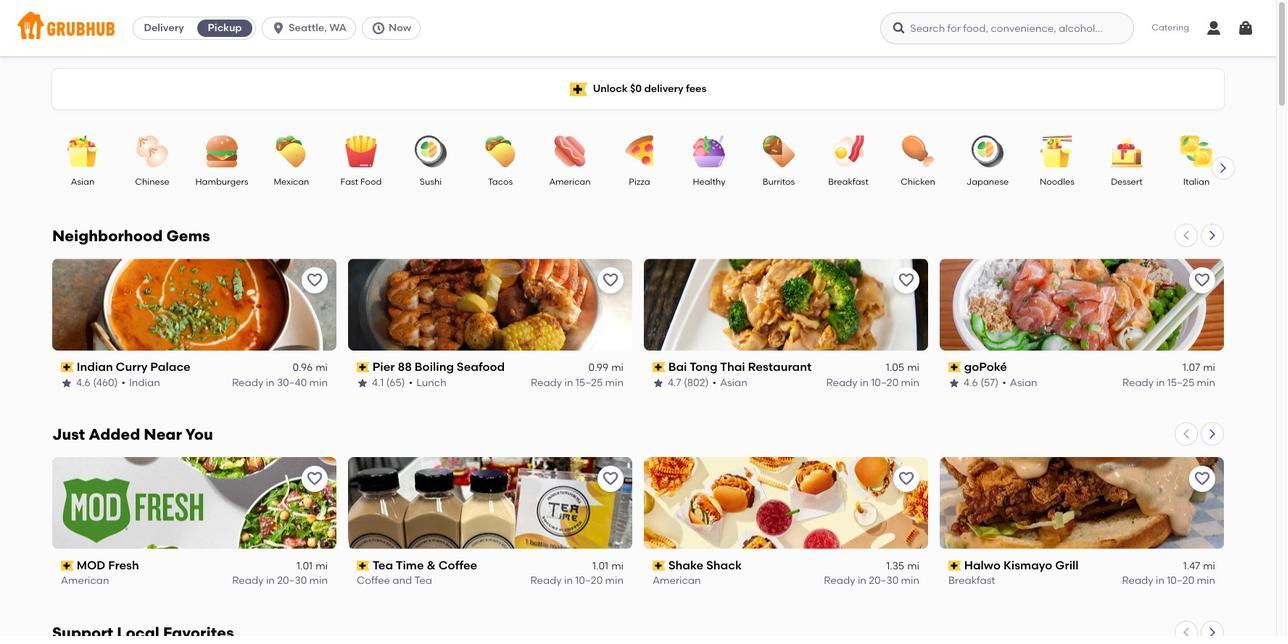 Task type: locate. For each thing, give the bounding box(es) containing it.
subscription pass image left mod
[[61, 562, 74, 572]]

0 horizontal spatial 4.6
[[76, 377, 91, 389]]

coffee
[[439, 559, 477, 573], [357, 576, 390, 588]]

2 20–30 from the left
[[869, 576, 899, 588]]

subscription pass image left curry
[[61, 363, 74, 373]]

1 horizontal spatial ready in 10–20 min
[[827, 377, 920, 389]]

• right (65)
[[409, 377, 413, 389]]

0 horizontal spatial tea
[[373, 559, 393, 573]]

2 horizontal spatial american
[[653, 576, 701, 588]]

ready
[[232, 377, 263, 389], [531, 377, 562, 389], [827, 377, 858, 389], [1123, 377, 1154, 389], [232, 576, 264, 588], [531, 576, 562, 588], [824, 576, 856, 588], [1123, 576, 1154, 588]]

0 vertical spatial caret left icon image
[[1181, 230, 1193, 242]]

subscription pass image
[[949, 363, 962, 373], [61, 562, 74, 572], [357, 562, 370, 572], [949, 562, 962, 572]]

4.1
[[372, 377, 384, 389]]

palace
[[150, 361, 191, 374]]

2 ready in 20–30 min from the left
[[824, 576, 920, 588]]

ready in 10–20 min
[[827, 377, 920, 389], [531, 576, 624, 588], [1123, 576, 1216, 588]]

1 horizontal spatial breakfast
[[949, 576, 996, 588]]

mi for tea time & coffee
[[612, 561, 624, 573]]

4.6 (460)
[[76, 377, 118, 389]]

ready in 15–25 min down '1.07'
[[1123, 377, 1216, 389]]

caret left icon image for just added near you
[[1181, 429, 1193, 440]]

pizza image
[[614, 136, 665, 168]]

caret left icon image
[[1181, 230, 1193, 242], [1181, 429, 1193, 440], [1181, 627, 1193, 637]]

subscription pass image for shake shack
[[653, 562, 666, 572]]

boiling
[[415, 361, 454, 374]]

1 vertical spatial tea
[[415, 576, 432, 588]]

1.07 mi
[[1183, 362, 1216, 375]]

2 vertical spatial caret left icon image
[[1181, 627, 1193, 637]]

3 caret left icon image from the top
[[1181, 627, 1193, 637]]

10–20 for restaurant
[[871, 377, 899, 389]]

chicken
[[901, 177, 936, 187]]

1 horizontal spatial svg image
[[371, 21, 386, 36]]

15–25 down '1.07'
[[1168, 377, 1195, 389]]

in for halwo kismayo grill
[[1156, 576, 1165, 588]]

subscription pass image for tea time & coffee
[[357, 562, 370, 572]]

• right (57)
[[1003, 377, 1007, 389]]

ready in 20–30 min for mod fresh
[[232, 576, 328, 588]]

min for halwo kismayo grill
[[1197, 576, 1216, 588]]

american down shake
[[653, 576, 701, 588]]

bai tong thai restaurant
[[669, 361, 812, 374]]

4.6 for indian curry palace
[[76, 377, 91, 389]]

delivery button
[[134, 17, 194, 40]]

main navigation navigation
[[0, 0, 1277, 57]]

20–30
[[277, 576, 307, 588], [869, 576, 899, 588]]

0 horizontal spatial 15–25
[[576, 377, 603, 389]]

• asian
[[713, 377, 748, 389], [1003, 377, 1038, 389]]

star icon image left 4.7
[[653, 378, 664, 389]]

4.6 left (57)
[[964, 377, 978, 389]]

tea down tea time & coffee on the bottom
[[415, 576, 432, 588]]

in for pier 88 boiling seafood
[[565, 377, 573, 389]]

0 vertical spatial breakfast
[[829, 177, 869, 187]]

1 horizontal spatial american
[[549, 177, 591, 187]]

american down american image
[[549, 177, 591, 187]]

2 caret left icon image from the top
[[1181, 429, 1193, 440]]

ready in 15–25 min for gopoké
[[1123, 377, 1216, 389]]

save this restaurant image for grill
[[1194, 471, 1211, 488]]

2 horizontal spatial ready in 10–20 min
[[1123, 576, 1216, 588]]

subscription pass image left bai
[[653, 363, 666, 373]]

1 horizontal spatial ready in 15–25 min
[[1123, 377, 1216, 389]]

ready in 20–30 min
[[232, 576, 328, 588], [824, 576, 920, 588]]

subscription pass image for indian curry palace
[[61, 363, 74, 373]]

breakfast
[[829, 177, 869, 187], [949, 576, 996, 588]]

japanese
[[967, 177, 1009, 187]]

1 ready in 15–25 min from the left
[[531, 377, 624, 389]]

ready for bai tong thai restaurant
[[827, 377, 858, 389]]

catering
[[1152, 23, 1190, 33]]

save this restaurant image
[[306, 272, 324, 289], [602, 471, 619, 488], [898, 471, 915, 488], [1194, 471, 1211, 488]]

0.99
[[589, 362, 609, 375]]

1 horizontal spatial 15–25
[[1168, 377, 1195, 389]]

0 horizontal spatial 20–30
[[277, 576, 307, 588]]

1 ready in 20–30 min from the left
[[232, 576, 328, 588]]

tea time & coffee logo image
[[348, 458, 633, 550]]

thai
[[720, 361, 746, 374]]

4.6 (57)
[[964, 377, 999, 389]]

ready in 10–20 min for coffee
[[531, 576, 624, 588]]

caret left icon image down '1.07'
[[1181, 429, 1193, 440]]

• down curry
[[122, 377, 126, 389]]

20–30 for mod fresh
[[277, 576, 307, 588]]

subscription pass image left pier
[[357, 363, 370, 373]]

(57)
[[981, 377, 999, 389]]

star icon image
[[61, 378, 73, 389], [357, 378, 369, 389], [653, 378, 664, 389], [949, 378, 960, 389]]

mod fresh logo image
[[52, 458, 337, 550]]

indian curry palace logo image
[[52, 259, 337, 351]]

1 15–25 from the left
[[576, 377, 603, 389]]

3 star icon image from the left
[[653, 378, 664, 389]]

1 horizontal spatial • asian
[[1003, 377, 1038, 389]]

svg image for seattle, wa
[[271, 21, 286, 36]]

0 horizontal spatial svg image
[[892, 21, 907, 36]]

you
[[185, 426, 213, 444]]

1 horizontal spatial ready in 20–30 min
[[824, 576, 920, 588]]

min for gopoké
[[1197, 377, 1216, 389]]

star icon image left '4.6 (460)'
[[61, 378, 73, 389]]

save this restaurant button for shake shack
[[894, 466, 920, 492]]

1 horizontal spatial 1.01 mi
[[593, 561, 624, 573]]

• for curry
[[122, 377, 126, 389]]

2 • from the left
[[409, 377, 413, 389]]

0 horizontal spatial coffee
[[357, 576, 390, 588]]

seafood
[[457, 361, 505, 374]]

subscription pass image left gopoké
[[949, 363, 962, 373]]

ready in 20–30 min for shake shack
[[824, 576, 920, 588]]

4.6
[[76, 377, 91, 389], [964, 377, 978, 389]]

caret right icon image
[[1218, 162, 1230, 174], [1207, 230, 1219, 242], [1207, 429, 1219, 440], [1207, 627, 1219, 637]]

1.01 for mod fresh
[[297, 561, 313, 573]]

asian right (57)
[[1010, 377, 1038, 389]]

pier 88 boiling seafood
[[373, 361, 505, 374]]

star icon image left the 4.6 (57)
[[949, 378, 960, 389]]

grill
[[1056, 559, 1079, 573]]

1 • asian from the left
[[713, 377, 748, 389]]

bai tong thai restaurant logo image
[[644, 259, 929, 351]]

pier 88 boiling seafood logo image
[[348, 259, 633, 351]]

mod fresh
[[77, 559, 139, 573]]

tea
[[373, 559, 393, 573], [415, 576, 432, 588]]

save this restaurant button for halwo kismayo grill
[[1190, 466, 1216, 492]]

dessert
[[1111, 177, 1143, 187]]

15–25 down "0.99"
[[576, 377, 603, 389]]

svg image
[[1206, 20, 1223, 37], [892, 21, 907, 36]]

1.01
[[297, 561, 313, 573], [593, 561, 609, 573]]

• asian down thai
[[713, 377, 748, 389]]

1 caret left icon image from the top
[[1181, 230, 1193, 242]]

ready in 15–25 min down "0.99"
[[531, 377, 624, 389]]

1.35
[[887, 561, 905, 573]]

asian down asian image
[[71, 177, 94, 187]]

• asian right (57)
[[1003, 377, 1038, 389]]

subscription pass image up coffee and tea
[[357, 562, 370, 572]]

caret left icon image down italian
[[1181, 230, 1193, 242]]

lunch
[[417, 377, 447, 389]]

mi for shake shack
[[908, 561, 920, 573]]

indian down the indian curry palace
[[129, 377, 160, 389]]

• asian for bai tong thai restaurant
[[713, 377, 748, 389]]

subscription pass image left shake
[[653, 562, 666, 572]]

breakfast down breakfast image
[[829, 177, 869, 187]]

1 star icon image from the left
[[61, 378, 73, 389]]

save this restaurant button for pier 88 boiling seafood
[[598, 268, 624, 294]]

1 1.01 from the left
[[297, 561, 313, 573]]

0 horizontal spatial 10–20
[[575, 576, 603, 588]]

1 20–30 from the left
[[277, 576, 307, 588]]

1 horizontal spatial 10–20
[[871, 377, 899, 389]]

wa
[[329, 22, 347, 34]]

1 • from the left
[[122, 377, 126, 389]]

american for mod fresh
[[61, 576, 109, 588]]

•
[[122, 377, 126, 389], [409, 377, 413, 389], [713, 377, 717, 389], [1003, 377, 1007, 389]]

in for mod fresh
[[266, 576, 275, 588]]

mexican image
[[266, 136, 317, 168]]

1 horizontal spatial 4.6
[[964, 377, 978, 389]]

save this restaurant button for mod fresh
[[302, 466, 328, 492]]

just added near you
[[52, 426, 213, 444]]

0 vertical spatial indian
[[77, 361, 113, 374]]

4.6 for gopoké
[[964, 377, 978, 389]]

3 • from the left
[[713, 377, 717, 389]]

american down mod
[[61, 576, 109, 588]]

1 vertical spatial breakfast
[[949, 576, 996, 588]]

svg image for now
[[371, 21, 386, 36]]

coffee left and
[[357, 576, 390, 588]]

asian down thai
[[720, 377, 748, 389]]

save this restaurant image for pier 88 boiling seafood
[[602, 272, 619, 289]]

breakfast image
[[823, 136, 874, 168]]

15–25
[[576, 377, 603, 389], [1168, 377, 1195, 389]]

breakfast down halwo
[[949, 576, 996, 588]]

4.6 left (460)
[[76, 377, 91, 389]]

svg image
[[1238, 20, 1255, 37], [271, 21, 286, 36], [371, 21, 386, 36]]

svg image inside seattle, wa "button"
[[271, 21, 286, 36]]

0 horizontal spatial 1.01 mi
[[297, 561, 328, 573]]

1 horizontal spatial 1.01
[[593, 561, 609, 573]]

2 star icon image from the left
[[357, 378, 369, 389]]

svg image inside now button
[[371, 21, 386, 36]]

1 horizontal spatial asian
[[720, 377, 748, 389]]

2 ready in 15–25 min from the left
[[1123, 377, 1216, 389]]

1 horizontal spatial coffee
[[439, 559, 477, 573]]

mi for indian curry palace
[[316, 362, 328, 375]]

subscription pass image for mod fresh
[[61, 562, 74, 572]]

0 horizontal spatial svg image
[[271, 21, 286, 36]]

save this restaurant image
[[602, 272, 619, 289], [898, 272, 915, 289], [1194, 272, 1211, 289], [306, 471, 324, 488]]

1 vertical spatial caret left icon image
[[1181, 429, 1193, 440]]

0 horizontal spatial ready in 15–25 min
[[531, 377, 624, 389]]

1 vertical spatial indian
[[129, 377, 160, 389]]

tea up coffee and tea
[[373, 559, 393, 573]]

1 1.01 mi from the left
[[297, 561, 328, 573]]

15–25 for gopoké
[[1168, 377, 1195, 389]]

min for tea time & coffee
[[605, 576, 624, 588]]

2 4.6 from the left
[[964, 377, 978, 389]]

ready for gopoké
[[1123, 377, 1154, 389]]

2 • asian from the left
[[1003, 377, 1038, 389]]

coffee and tea
[[357, 576, 432, 588]]

tacos image
[[475, 136, 526, 168]]

italian
[[1184, 177, 1210, 187]]

mod
[[77, 559, 106, 573]]

restaurant
[[748, 361, 812, 374]]

save this restaurant button for bai tong thai restaurant
[[894, 268, 920, 294]]

fast food image
[[336, 136, 387, 168]]

mi for mod fresh
[[316, 561, 328, 573]]

2 horizontal spatial asian
[[1010, 377, 1038, 389]]

0 horizontal spatial asian
[[71, 177, 94, 187]]

1 4.6 from the left
[[76, 377, 91, 389]]

0 horizontal spatial ready in 20–30 min
[[232, 576, 328, 588]]

caret left icon image down 1.47 at bottom right
[[1181, 627, 1193, 637]]

4 star icon image from the left
[[949, 378, 960, 389]]

2 1.01 mi from the left
[[593, 561, 624, 573]]

curry
[[116, 361, 148, 374]]

0 vertical spatial tea
[[373, 559, 393, 573]]

0 horizontal spatial 1.01
[[297, 561, 313, 573]]

save this restaurant button for gopoké
[[1190, 268, 1216, 294]]

10–20
[[871, 377, 899, 389], [575, 576, 603, 588], [1167, 576, 1195, 588]]

asian
[[71, 177, 94, 187], [720, 377, 748, 389], [1010, 377, 1038, 389]]

4.7
[[668, 377, 682, 389]]

subscription pass image for bai tong thai restaurant
[[653, 363, 666, 373]]

ready for indian curry palace
[[232, 377, 263, 389]]

1.47
[[1184, 561, 1201, 573]]

halwo
[[965, 559, 1001, 573]]

coffee right &
[[439, 559, 477, 573]]

1 horizontal spatial 20–30
[[869, 576, 899, 588]]

subscription pass image for gopoké
[[949, 363, 962, 373]]

1 vertical spatial coffee
[[357, 576, 390, 588]]

food
[[361, 177, 382, 187]]

ready in 10–20 min for restaurant
[[827, 377, 920, 389]]

0 horizontal spatial • asian
[[713, 377, 748, 389]]

1.07
[[1183, 362, 1201, 375]]

added
[[89, 426, 140, 444]]

save this restaurant image for &
[[602, 471, 619, 488]]

japanese image
[[963, 136, 1013, 168]]

88
[[398, 361, 412, 374]]

american for shake shack
[[653, 576, 701, 588]]

ready for shake shack
[[824, 576, 856, 588]]

in
[[266, 377, 275, 389], [565, 377, 573, 389], [860, 377, 869, 389], [1157, 377, 1165, 389], [266, 576, 275, 588], [564, 576, 573, 588], [858, 576, 867, 588], [1156, 576, 1165, 588]]

subscription pass image
[[61, 363, 74, 373], [357, 363, 370, 373], [653, 363, 666, 373], [653, 562, 666, 572]]

dessert image
[[1102, 136, 1153, 168]]

(460)
[[93, 377, 118, 389]]

0 horizontal spatial ready in 10–20 min
[[531, 576, 624, 588]]

save this restaurant image for gopoké
[[1194, 272, 1211, 289]]

save this restaurant button for indian curry palace
[[302, 268, 328, 294]]

• right (802) in the right bottom of the page
[[713, 377, 717, 389]]

0 horizontal spatial american
[[61, 576, 109, 588]]

indian up '4.6 (460)'
[[77, 361, 113, 374]]

$0
[[630, 83, 642, 95]]

star icon image left 4.1
[[357, 378, 369, 389]]

ready in 15–25 min
[[531, 377, 624, 389], [1123, 377, 1216, 389]]

2 15–25 from the left
[[1168, 377, 1195, 389]]

subscription pass image left halwo
[[949, 562, 962, 572]]

2 1.01 from the left
[[593, 561, 609, 573]]

0 horizontal spatial breakfast
[[829, 177, 869, 187]]

pickup
[[208, 22, 242, 34]]

mi
[[316, 362, 328, 375], [612, 362, 624, 375], [908, 362, 920, 375], [1204, 362, 1216, 375], [316, 561, 328, 573], [612, 561, 624, 573], [908, 561, 920, 573], [1204, 561, 1216, 573]]

ready in 30–40 min
[[232, 377, 328, 389]]



Task type: vqa. For each thing, say whether or not it's contained in the screenshot.


Task type: describe. For each thing, give the bounding box(es) containing it.
min for indian curry palace
[[309, 377, 328, 389]]

mi for halwo kismayo grill
[[1204, 561, 1216, 573]]

mi for gopoké
[[1204, 362, 1216, 375]]

1.05 mi
[[886, 362, 920, 375]]

delivery
[[644, 83, 684, 95]]

burritos image
[[754, 136, 804, 168]]

near
[[144, 426, 182, 444]]

seattle, wa
[[289, 22, 347, 34]]

noodles
[[1040, 177, 1075, 187]]

italian image
[[1172, 136, 1222, 168]]

mi for pier 88 boiling seafood
[[612, 362, 624, 375]]

pickup button
[[194, 17, 255, 40]]

star icon image for bai
[[653, 378, 664, 389]]

seattle,
[[289, 22, 327, 34]]

1.01 for tea time & coffee
[[593, 561, 609, 573]]

ready in 15–25 min for pier 88 boiling seafood
[[531, 377, 624, 389]]

neighborhood
[[52, 227, 163, 245]]

healthy
[[693, 177, 726, 187]]

ready for halwo kismayo grill
[[1123, 576, 1154, 588]]

1.35 mi
[[887, 561, 920, 573]]

30–40
[[277, 377, 307, 389]]

save this restaurant button for tea time & coffee
[[598, 466, 624, 492]]

4.7 (802)
[[668, 377, 709, 389]]

just
[[52, 426, 85, 444]]

grubhub plus flag logo image
[[570, 82, 587, 96]]

Search for food, convenience, alcohol... search field
[[881, 12, 1135, 44]]

tea time & coffee
[[373, 559, 477, 573]]

hamburgers
[[195, 177, 248, 187]]

unlock
[[593, 83, 628, 95]]

in for gopoké
[[1157, 377, 1165, 389]]

in for indian curry palace
[[266, 377, 275, 389]]

save this restaurant image for palace
[[306, 272, 324, 289]]

halwo kismayo grill logo image
[[940, 458, 1224, 550]]

asian image
[[57, 136, 108, 168]]

healthy image
[[684, 136, 735, 168]]

1 horizontal spatial indian
[[129, 377, 160, 389]]

and
[[393, 576, 412, 588]]

indian curry palace
[[77, 361, 191, 374]]

star icon image for pier
[[357, 378, 369, 389]]

shake
[[669, 559, 704, 573]]

subscription pass image for halwo kismayo grill
[[949, 562, 962, 572]]

1.01 mi for tea time & coffee
[[593, 561, 624, 573]]

unlock $0 delivery fees
[[593, 83, 707, 95]]

burritos
[[763, 177, 795, 187]]

fast food
[[341, 177, 382, 187]]

min for mod fresh
[[309, 576, 328, 588]]

ready for mod fresh
[[232, 576, 264, 588]]

caret right icon image for caret left icon for just added near you
[[1207, 429, 1219, 440]]

tacos
[[488, 177, 513, 187]]

(802)
[[684, 377, 709, 389]]

0.99 mi
[[589, 362, 624, 375]]

in for tea time & coffee
[[564, 576, 573, 588]]

20–30 for shake shack
[[869, 576, 899, 588]]

shake shack logo image
[[644, 458, 929, 550]]

min for bai tong thai restaurant
[[901, 377, 920, 389]]

hamburgers image
[[197, 136, 247, 168]]

• indian
[[122, 377, 160, 389]]

star icon image for indian
[[61, 378, 73, 389]]

0 vertical spatial coffee
[[439, 559, 477, 573]]

halwo kismayo grill
[[965, 559, 1079, 573]]

ready for tea time & coffee
[[531, 576, 562, 588]]

0 horizontal spatial indian
[[77, 361, 113, 374]]

4.1 (65)
[[372, 377, 405, 389]]

shack
[[707, 559, 742, 573]]

chicken image
[[893, 136, 944, 168]]

1 horizontal spatial tea
[[415, 576, 432, 588]]

chinese image
[[127, 136, 178, 168]]

delivery
[[144, 22, 184, 34]]

seattle, wa button
[[262, 17, 362, 40]]

in for shake shack
[[858, 576, 867, 588]]

catering button
[[1142, 12, 1200, 45]]

caret right icon image for neighborhood gems caret left icon
[[1207, 230, 1219, 242]]

0.96
[[293, 362, 313, 375]]

noodles image
[[1032, 136, 1083, 168]]

caret left icon image for neighborhood gems
[[1181, 230, 1193, 242]]

gopoké
[[965, 361, 1008, 374]]

subscription pass image for pier 88 boiling seafood
[[357, 363, 370, 373]]

4 • from the left
[[1003, 377, 1007, 389]]

fees
[[686, 83, 707, 95]]

in for bai tong thai restaurant
[[860, 377, 869, 389]]

(65)
[[386, 377, 405, 389]]

15–25 for pier 88 boiling seafood
[[576, 377, 603, 389]]

pizza
[[629, 177, 650, 187]]

asian for bai tong thai restaurant
[[720, 377, 748, 389]]

shake shack
[[669, 559, 742, 573]]

bai
[[669, 361, 687, 374]]

• for tong
[[713, 377, 717, 389]]

min for shake shack
[[901, 576, 920, 588]]

• for 88
[[409, 377, 413, 389]]

neighborhood gems
[[52, 227, 210, 245]]

1 horizontal spatial svg image
[[1206, 20, 1223, 37]]

mi for bai tong thai restaurant
[[908, 362, 920, 375]]

american image
[[545, 136, 596, 168]]

2 horizontal spatial svg image
[[1238, 20, 1255, 37]]

gems
[[166, 227, 210, 245]]

ready for pier 88 boiling seafood
[[531, 377, 562, 389]]

now
[[389, 22, 411, 34]]

tong
[[690, 361, 718, 374]]

2 horizontal spatial 10–20
[[1167, 576, 1195, 588]]

• asian for gopoké
[[1003, 377, 1038, 389]]

caret right icon image for first caret left icon from the bottom
[[1207, 627, 1219, 637]]

save this restaurant image for bai tong thai restaurant
[[898, 272, 915, 289]]

now button
[[362, 17, 427, 40]]

fresh
[[108, 559, 139, 573]]

chinese
[[135, 177, 169, 187]]

sushi image
[[405, 136, 456, 168]]

1.47 mi
[[1184, 561, 1216, 573]]

1.05
[[886, 362, 905, 375]]

10–20 for coffee
[[575, 576, 603, 588]]

min for pier 88 boiling seafood
[[605, 377, 624, 389]]

fast
[[341, 177, 358, 187]]

• lunch
[[409, 377, 447, 389]]

pier
[[373, 361, 395, 374]]

mexican
[[274, 177, 309, 187]]

asian for gopoké
[[1010, 377, 1038, 389]]

1.01 mi for mod fresh
[[297, 561, 328, 573]]

gopoké logo image
[[940, 259, 1224, 351]]

sushi
[[420, 177, 442, 187]]

&
[[427, 559, 436, 573]]

0.96 mi
[[293, 362, 328, 375]]

time
[[396, 559, 424, 573]]

kismayo
[[1004, 559, 1053, 573]]

save this restaurant image for mod fresh
[[306, 471, 324, 488]]



